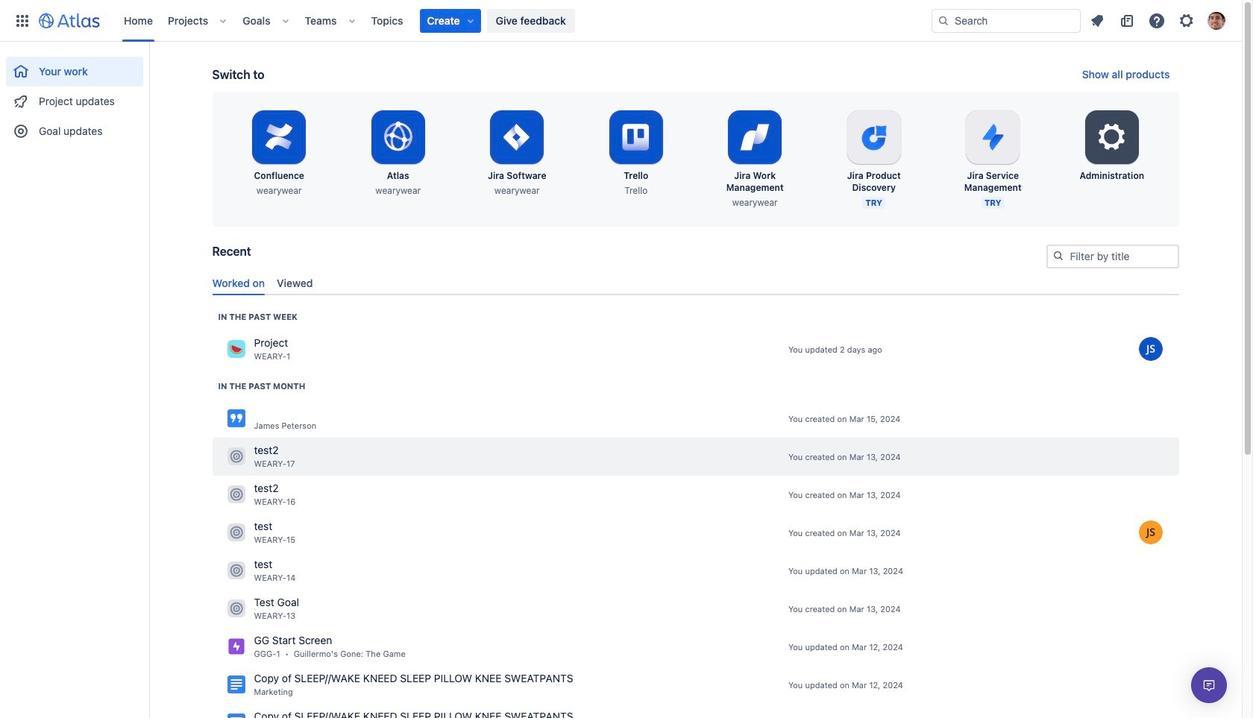 Task type: vqa. For each thing, say whether or not it's contained in the screenshot.
Account Image
yes



Task type: describe. For each thing, give the bounding box(es) containing it.
jira image
[[227, 638, 245, 656]]

1 townsquare image from the top
[[227, 486, 245, 504]]

Search field
[[932, 9, 1081, 32]]

heading for confluence icon
[[218, 380, 305, 392]]

help image
[[1148, 12, 1166, 29]]

2 townsquare image from the top
[[227, 448, 245, 466]]

search image
[[938, 15, 950, 26]]

open intercom messenger image
[[1200, 677, 1218, 694]]

2 townsquare image from the top
[[227, 524, 245, 542]]

3 townsquare image from the top
[[227, 600, 245, 618]]

Filter by title field
[[1048, 246, 1177, 267]]



Task type: locate. For each thing, give the bounding box(es) containing it.
2 heading from the top
[[218, 380, 305, 392]]

tab list
[[206, 271, 1185, 295]]

settings image
[[1094, 119, 1130, 155]]

search image
[[1052, 250, 1064, 262]]

settings image
[[1178, 12, 1196, 29]]

3 townsquare image from the top
[[227, 562, 245, 580]]

0 vertical spatial confluence image
[[227, 676, 245, 694]]

1 vertical spatial townsquare image
[[227, 448, 245, 466]]

heading
[[218, 311, 298, 323], [218, 380, 305, 392]]

confluence image
[[227, 410, 245, 428]]

1 townsquare image from the top
[[227, 340, 245, 358]]

2 confluence image from the top
[[227, 714, 245, 718]]

top element
[[9, 0, 932, 41]]

0 vertical spatial townsquare image
[[227, 340, 245, 358]]

heading for 1st townsquare image
[[218, 311, 298, 323]]

notifications image
[[1088, 12, 1106, 29]]

0 vertical spatial heading
[[218, 311, 298, 323]]

switch to... image
[[13, 12, 31, 29]]

account image
[[1208, 12, 1226, 29]]

1 vertical spatial confluence image
[[227, 714, 245, 718]]

0 vertical spatial townsquare image
[[227, 486, 245, 504]]

group
[[6, 42, 143, 151]]

2 vertical spatial townsquare image
[[227, 562, 245, 580]]

banner
[[0, 0, 1242, 42]]

townsquare image
[[227, 340, 245, 358], [227, 448, 245, 466], [227, 562, 245, 580]]

1 vertical spatial townsquare image
[[227, 524, 245, 542]]

1 confluence image from the top
[[227, 676, 245, 694]]

confluence image
[[227, 676, 245, 694], [227, 714, 245, 718]]

2 vertical spatial townsquare image
[[227, 600, 245, 618]]

townsquare image
[[227, 486, 245, 504], [227, 524, 245, 542], [227, 600, 245, 618]]

1 vertical spatial heading
[[218, 380, 305, 392]]

None search field
[[932, 9, 1081, 32]]

1 heading from the top
[[218, 311, 298, 323]]



